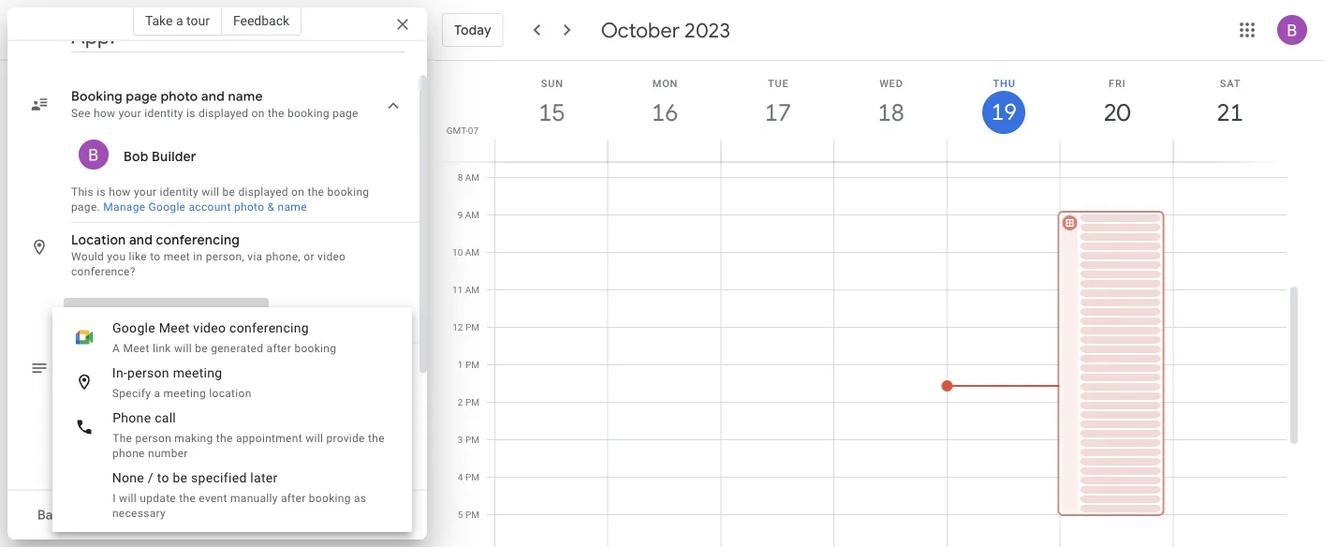 Task type: describe. For each thing, give the bounding box(es) containing it.
19 column header
[[947, 61, 1061, 162]]

booking inside google meet video conferencing a meet link will be generated after booking
[[295, 342, 337, 355]]

today
[[454, 22, 492, 38]]

formatting options toolbar
[[71, 408, 408, 447]]

grid containing 15
[[435, 61, 1302, 547]]

11 am
[[453, 284, 480, 296]]

am for 8 am
[[465, 172, 480, 183]]

italic image
[[120, 414, 139, 436]]

none / to be specified later i will update the event manually after booking as necessary
[[112, 470, 366, 520]]

fri 20
[[1103, 77, 1130, 128]]

thu 19
[[990, 77, 1016, 127]]

11
[[453, 284, 463, 296]]

october 2023
[[601, 17, 731, 43]]

the for the
[[368, 432, 385, 445]]

1 horizontal spatial meet
[[159, 320, 190, 335]]

call
[[155, 410, 176, 425]]

description add a note that explains your service. this will appear on your booking page and in confirmation emails.
[[71, 352, 396, 399]]

this inside description add a note that explains your service. this will appear on your booking page and in confirmation emails.
[[271, 371, 294, 384]]

link
[[153, 342, 171, 355]]

18
[[877, 97, 904, 128]]

you
[[107, 251, 126, 264]]

photo inside booking page photo and name see how your identity is displayed on the booking page
[[161, 89, 198, 105]]

17 column header
[[721, 61, 835, 162]]

as
[[354, 492, 366, 505]]

&
[[268, 201, 275, 214]]

a inside in-person meeting specify a meeting location
[[154, 387, 161, 400]]

location and conferencing would you like to meet in person, via phone, or video conference?
[[71, 232, 346, 279]]

0 vertical spatial meeting
[[173, 365, 223, 380]]

person inside in-person meeting specify a meeting location
[[128, 365, 170, 380]]

meet inside 'location and conferencing would you like to meet in person, via phone, or video conference?'
[[164, 251, 190, 264]]

am for 9 am
[[465, 209, 480, 221]]

manage google account photo & name
[[103, 201, 307, 214]]

monday, october 16 element
[[644, 91, 687, 134]]

take
[[145, 13, 173, 28]]

see
[[71, 107, 91, 120]]

phone
[[112, 447, 145, 460]]

be inside google meet video conferencing a meet link will be generated after booking
[[195, 342, 208, 355]]

will for phone call
[[305, 432, 323, 445]]

am for 10 am
[[465, 247, 480, 258]]

displayed inside booking page photo and name see how your identity is displayed on the booking page
[[199, 107, 249, 120]]

16
[[651, 97, 677, 128]]

remove formatting image
[[305, 414, 324, 436]]

in-person meeting specify a meeting location
[[112, 365, 252, 400]]

5 pm
[[458, 509, 480, 520]]

0 vertical spatial google
[[149, 201, 186, 214]]

booking
[[71, 89, 123, 105]]

update
[[140, 492, 176, 505]]

where
[[163, 307, 199, 323]]

on inside this is how your identity will be displayed on the booking page.
[[291, 186, 305, 199]]

conference?
[[71, 266, 136, 279]]

i
[[112, 492, 116, 505]]

on for name
[[252, 107, 265, 120]]

your inside this is how your identity will be displayed on the booking page.
[[134, 186, 157, 199]]

the
[[112, 432, 132, 445]]

2023
[[685, 17, 731, 43]]

appointment
[[236, 432, 302, 445]]

person,
[[206, 251, 245, 264]]

conferencing inside 'location and conferencing would you like to meet in person, via phone, or video conference?'
[[156, 232, 240, 249]]

location
[[209, 387, 252, 400]]

this inside this is how your identity will be displayed on the booking page.
[[71, 186, 94, 199]]

pm for 12 pm
[[466, 322, 480, 333]]

tour
[[186, 13, 210, 28]]

mon 16
[[651, 77, 678, 128]]

in-
[[112, 365, 128, 380]]

take a tour
[[145, 13, 210, 28]]

explains
[[155, 371, 199, 384]]

wednesday, october 18 element
[[870, 91, 913, 134]]

tue
[[768, 77, 789, 89]]

0 vertical spatial page
[[126, 89, 157, 105]]

add
[[71, 371, 92, 384]]

person inside phone call the person making the appointment will provide the phone number
[[135, 432, 171, 445]]

bold image
[[86, 414, 105, 436]]

21
[[1216, 97, 1243, 128]]

phone
[[112, 410, 151, 425]]

how inside booking page photo and name see how your identity is displayed on the booking page
[[94, 107, 116, 120]]

description
[[71, 352, 145, 369]]

booking page photo and name see how your identity is displayed on the booking page
[[71, 89, 359, 120]]

a inside description add a note that explains your service. this will appear on your booking page and in confirmation emails.
[[95, 371, 102, 384]]

manage google account photo & name link
[[103, 201, 307, 214]]

pm for 2 pm
[[466, 397, 480, 408]]

16 column header
[[608, 61, 722, 162]]

9 am
[[458, 209, 480, 221]]

your right appear
[[373, 371, 396, 384]]

sunday, october 15 element
[[531, 91, 574, 134]]

will for none / to be specified later
[[119, 492, 137, 505]]

1 vertical spatial name
[[278, 201, 307, 214]]

to inside 'location and conferencing would you like to meet in person, via phone, or video conference?'
[[150, 251, 161, 264]]

and inside popup button
[[138, 307, 160, 323]]

confirmation
[[180, 386, 248, 399]]

manually
[[230, 492, 278, 505]]

none
[[112, 470, 145, 485]]

is inside this is how your identity will be displayed on the booking page.
[[97, 186, 106, 199]]

specify
[[112, 387, 151, 400]]

1 vertical spatial meeting
[[164, 387, 206, 400]]

saturday, october 21 element
[[1209, 91, 1252, 134]]

21 column header
[[1173, 61, 1287, 162]]

on for that
[[357, 371, 370, 384]]

this is how your identity will be displayed on the booking page.
[[71, 186, 370, 214]]

will inside description add a note that explains your service. this will appear on your booking page and in confirmation emails.
[[297, 371, 315, 384]]

pm for 3 pm
[[466, 434, 480, 445]]

1 pm
[[458, 359, 480, 371]]

pm for 1 pm
[[466, 359, 480, 371]]

via
[[248, 251, 263, 264]]

phone call
the person making the appointment will provide the phone number menu item
[[52, 405, 412, 465]]

wed 18
[[877, 77, 904, 128]]

location
[[71, 232, 126, 249]]

10
[[453, 247, 463, 258]]

fri
[[1109, 77, 1127, 89]]

2 pm
[[458, 397, 480, 408]]

note
[[105, 371, 128, 384]]

displayed inside this is how your identity will be displayed on the booking page.
[[238, 186, 288, 199]]

bulleted list image
[[230, 414, 248, 436]]

service.
[[227, 371, 268, 384]]

20 column header
[[1060, 61, 1174, 162]]

in inside 'location and conferencing would you like to meet in person, via phone, or video conference?'
[[193, 251, 203, 264]]

a
[[112, 342, 120, 355]]

necessary
[[112, 507, 166, 520]]

identity inside booking page photo and name see how your identity is displayed on the booking page
[[144, 107, 183, 120]]

how inside popup button
[[110, 307, 135, 323]]

bob builder
[[124, 148, 196, 165]]

tue 17
[[764, 77, 791, 128]]

video inside google meet video conferencing a meet link will be generated after booking
[[193, 320, 226, 335]]

Add title text field
[[71, 23, 405, 51]]

sun
[[541, 77, 564, 89]]



Task type: vqa. For each thing, say whether or not it's contained in the screenshot.


Task type: locate. For each thing, give the bounding box(es) containing it.
grid
[[435, 61, 1302, 547]]

booking for specified
[[309, 492, 351, 505]]

how up manage
[[109, 186, 131, 199]]

4 pm from the top
[[466, 434, 480, 445]]

manage
[[103, 201, 146, 214]]

displayed up &
[[238, 186, 288, 199]]

after right manually
[[281, 492, 306, 505]]

0 horizontal spatial name
[[228, 89, 263, 105]]

page for description
[[116, 386, 142, 399]]

will right i
[[119, 492, 137, 505]]

on up or
[[291, 186, 305, 199]]

the for will
[[308, 186, 324, 199]]

phone,
[[266, 251, 301, 264]]

0 vertical spatial to
[[150, 251, 161, 264]]

pm for 5 pm
[[466, 509, 480, 520]]

how inside this is how your identity will be displayed on the booking page.
[[109, 186, 131, 199]]

the left event
[[179, 492, 196, 505]]

video inside 'location and conferencing would you like to meet in person, via phone, or video conference?'
[[318, 251, 346, 264]]

0 horizontal spatial meet
[[164, 251, 190, 264]]

back
[[37, 507, 68, 524]]

emails.
[[251, 386, 289, 399]]

1 vertical spatial video
[[193, 320, 226, 335]]

0 horizontal spatial is
[[97, 186, 106, 199]]

1 vertical spatial this
[[271, 371, 294, 384]]

your inside booking page photo and name see how your identity is displayed on the booking page
[[119, 107, 141, 120]]

0 vertical spatial identity
[[144, 107, 183, 120]]

pm
[[466, 322, 480, 333], [466, 359, 480, 371], [466, 397, 480, 408], [466, 434, 480, 445], [466, 472, 480, 483], [466, 509, 480, 520]]

and down that
[[145, 386, 165, 399]]

your up manage
[[134, 186, 157, 199]]

on right appear
[[357, 371, 370, 384]]

person up "specify"
[[128, 365, 170, 380]]

meeting down explains
[[164, 387, 206, 400]]

will inside google meet video conferencing a meet link will be generated after booking
[[174, 342, 192, 355]]

0 vertical spatial on
[[252, 107, 265, 120]]

the
[[268, 107, 285, 120], [308, 186, 324, 199], [216, 432, 233, 445], [368, 432, 385, 445], [179, 492, 196, 505]]

0 vertical spatial a
[[176, 13, 183, 28]]

pm for 4 pm
[[466, 472, 480, 483]]

0 vertical spatial name
[[228, 89, 263, 105]]

to right where at the bottom left
[[202, 307, 213, 323]]

page for booking
[[333, 107, 359, 120]]

1 horizontal spatial be
[[195, 342, 208, 355]]

conferencing up person,
[[156, 232, 240, 249]]

the up or
[[308, 186, 324, 199]]

in left person,
[[193, 251, 203, 264]]

meeting up confirmation
[[173, 365, 223, 380]]

0 horizontal spatial on
[[252, 107, 265, 120]]

will for google meet video conferencing
[[174, 342, 192, 355]]

october
[[601, 17, 680, 43]]

8 am
[[458, 172, 480, 183]]

photo up the builder
[[161, 89, 198, 105]]

on down add title text field
[[252, 107, 265, 120]]

1
[[458, 359, 463, 371]]

0 vertical spatial video
[[318, 251, 346, 264]]

video up generated
[[193, 320, 226, 335]]

5 pm from the top
[[466, 472, 480, 483]]

be inside this is how your identity will be displayed on the booking page.
[[223, 186, 235, 199]]

today button
[[442, 7, 504, 52]]

am right 11
[[465, 284, 480, 296]]

17
[[764, 97, 791, 128]]

1 vertical spatial google
[[112, 320, 156, 335]]

0 vertical spatial photo
[[161, 89, 198, 105]]

1 vertical spatial how
[[109, 186, 131, 199]]

2 horizontal spatial be
[[223, 186, 235, 199]]

a left tour
[[176, 13, 183, 28]]

2 vertical spatial on
[[357, 371, 370, 384]]

and inside booking page photo and name see how your identity is displayed on the booking page
[[201, 89, 225, 105]]

video
[[318, 251, 346, 264], [193, 320, 226, 335]]

0 vertical spatial meet
[[164, 251, 190, 264]]

identity up 'manage google account photo & name' link
[[160, 186, 199, 199]]

friday, october 20 element
[[1096, 91, 1139, 134]]

0 horizontal spatial this
[[71, 186, 94, 199]]

a
[[176, 13, 183, 28], [95, 371, 102, 384], [154, 387, 161, 400]]

am right 9
[[465, 209, 480, 221]]

tuesday, october 17 element
[[757, 91, 800, 134]]

page.
[[71, 201, 100, 214]]

pm right 2
[[466, 397, 480, 408]]

0 vertical spatial person
[[128, 365, 170, 380]]

0 vertical spatial is
[[186, 107, 196, 120]]

this up page.
[[71, 186, 94, 199]]

on inside description add a note that explains your service. this will appear on your booking page and in confirmation emails.
[[357, 371, 370, 384]]

Description text field
[[79, 445, 401, 539]]

1 horizontal spatial name
[[278, 201, 307, 214]]

specified
[[191, 470, 247, 485]]

conferencing up generated
[[230, 320, 309, 335]]

0 vertical spatial displayed
[[199, 107, 249, 120]]

after inside google meet video conferencing a meet link will be generated after booking
[[267, 342, 292, 355]]

booking for that
[[71, 386, 113, 399]]

12 pm
[[453, 322, 480, 333]]

name down add title text field
[[228, 89, 263, 105]]

0 horizontal spatial a
[[95, 371, 102, 384]]

would
[[71, 251, 104, 264]]

1 vertical spatial identity
[[160, 186, 199, 199]]

meeting
[[173, 365, 223, 380], [164, 387, 206, 400]]

account
[[189, 201, 231, 214]]

be
[[223, 186, 235, 199], [195, 342, 208, 355], [173, 470, 188, 485]]

0 horizontal spatial photo
[[161, 89, 198, 105]]

0 vertical spatial meet
[[159, 320, 190, 335]]

meet inside popup button
[[217, 307, 246, 323]]

0 vertical spatial after
[[267, 342, 292, 355]]

to
[[150, 251, 161, 264], [202, 307, 213, 323], [157, 470, 170, 485]]

2 vertical spatial a
[[154, 387, 161, 400]]

the inside this is how your identity will be displayed on the booking page.
[[308, 186, 324, 199]]

6 pm from the top
[[466, 509, 480, 520]]

will up account
[[202, 186, 219, 199]]

or
[[304, 251, 315, 264]]

and
[[201, 89, 225, 105], [129, 232, 153, 249], [138, 307, 160, 323], [145, 386, 165, 399]]

am right 10
[[465, 247, 480, 258]]

am right 8 on the left top of the page
[[465, 172, 480, 183]]

1 horizontal spatial meet
[[217, 307, 246, 323]]

thu
[[994, 77, 1016, 89]]

2 vertical spatial page
[[116, 386, 142, 399]]

1 horizontal spatial this
[[271, 371, 294, 384]]

9
[[458, 209, 463, 221]]

meet right like
[[164, 251, 190, 264]]

am for 11 am
[[465, 284, 480, 296]]

1 vertical spatial conferencing
[[230, 320, 309, 335]]

will left appear
[[297, 371, 315, 384]]

booking inside booking page photo and name see how your identity is displayed on the booking page
[[288, 107, 330, 120]]

page inside description add a note that explains your service. this will appear on your booking page and in confirmation emails.
[[116, 386, 142, 399]]

on inside booking page photo and name see how your identity is displayed on the booking page
[[252, 107, 265, 120]]

underline image
[[154, 414, 172, 436]]

a inside take a tour button
[[176, 13, 183, 28]]

0 horizontal spatial in
[[168, 386, 177, 399]]

1 horizontal spatial a
[[154, 387, 161, 400]]

generated
[[211, 342, 264, 355]]

person up number
[[135, 432, 171, 445]]

0 vertical spatial in
[[193, 251, 203, 264]]

sun 15
[[538, 77, 564, 128]]

1 vertical spatial in
[[168, 386, 177, 399]]

your up confirmation
[[202, 371, 224, 384]]

feedback button
[[222, 6, 302, 36]]

2 pm from the top
[[466, 359, 480, 371]]

this
[[71, 186, 94, 199], [271, 371, 294, 384]]

1 vertical spatial after
[[281, 492, 306, 505]]

3 pm
[[458, 434, 480, 445]]

photo left &
[[234, 201, 265, 214]]

sat
[[1221, 77, 1242, 89]]

3 am from the top
[[465, 247, 480, 258]]

select
[[71, 307, 107, 323]]

displayed down add title text field
[[199, 107, 249, 120]]

20
[[1103, 97, 1130, 128]]

1 vertical spatial meet
[[123, 342, 150, 355]]

conferencing inside google meet video conferencing a meet link will be generated after booking
[[230, 320, 309, 335]]

numbered list image
[[196, 414, 215, 436]]

3
[[458, 434, 463, 445]]

in down explains
[[168, 386, 177, 399]]

pm right "12"
[[466, 322, 480, 333]]

booking inside description add a note that explains your service. this will appear on your booking page and in confirmation emails.
[[71, 386, 113, 399]]

0 vertical spatial this
[[71, 186, 94, 199]]

and down add title text field
[[201, 89, 225, 105]]

will inside this is how your identity will be displayed on the booking page.
[[202, 186, 219, 199]]

gmt-
[[447, 125, 468, 136]]

to right the / on the bottom of page
[[157, 470, 170, 485]]

be down number
[[173, 470, 188, 485]]

4 pm
[[458, 472, 480, 483]]

15 column header
[[495, 61, 609, 162]]

after right generated
[[267, 342, 292, 355]]

the right numbered list icon
[[216, 432, 233, 445]]

insert link image
[[272, 414, 290, 436]]

in inside description add a note that explains your service. this will appear on your booking page and in confirmation emails.
[[168, 386, 177, 399]]

07
[[468, 125, 479, 136]]

2 vertical spatial to
[[157, 470, 170, 485]]

1 vertical spatial displayed
[[238, 186, 288, 199]]

select how and where to meet button
[[64, 298, 269, 332]]

sat 21
[[1216, 77, 1243, 128]]

19
[[990, 97, 1016, 127]]

booking for name
[[288, 107, 330, 120]]

a down explains
[[154, 387, 161, 400]]

2 am from the top
[[465, 209, 480, 221]]

number
[[148, 447, 188, 460]]

2 vertical spatial how
[[110, 307, 135, 323]]

the down add title text field
[[268, 107, 285, 120]]

in-person meeting
specify a meeting location menu item
[[52, 360, 412, 405]]

18 column header
[[834, 61, 948, 162]]

pm right 1
[[466, 359, 480, 371]]

and left where at the bottom left
[[138, 307, 160, 323]]

identity up bob builder
[[144, 107, 183, 120]]

select how and where to meet
[[71, 307, 246, 323]]

be up account
[[223, 186, 235, 199]]

gmt-07
[[447, 125, 479, 136]]

appear
[[318, 371, 354, 384]]

is up the builder
[[186, 107, 196, 120]]

to inside none / to be specified later i will update the event manually after booking as necessary
[[157, 470, 170, 485]]

displayed
[[199, 107, 249, 120], [238, 186, 288, 199]]

is up page.
[[97, 186, 106, 199]]

1 am from the top
[[465, 172, 480, 183]]

booking inside this is how your identity will be displayed on the booking page.
[[327, 186, 370, 199]]

your
[[119, 107, 141, 120], [134, 186, 157, 199], [202, 371, 224, 384], [373, 371, 396, 384]]

2 vertical spatial be
[[173, 470, 188, 485]]

will inside phone call the person making the appointment will provide the phone number
[[305, 432, 323, 445]]

page
[[126, 89, 157, 105], [333, 107, 359, 120], [116, 386, 142, 399]]

booking inside none / to be specified later i will update the event manually after booking as necessary
[[309, 492, 351, 505]]

1 horizontal spatial video
[[318, 251, 346, 264]]

will left "provide"
[[305, 432, 323, 445]]

identity
[[144, 107, 183, 120], [160, 186, 199, 199]]

1 horizontal spatial on
[[291, 186, 305, 199]]

be left generated
[[195, 342, 208, 355]]

a right add
[[95, 371, 102, 384]]

your down booking
[[119, 107, 141, 120]]

0 horizontal spatial video
[[193, 320, 226, 335]]

identity inside this is how your identity will be displayed on the booking page.
[[160, 186, 199, 199]]

15
[[538, 97, 564, 128]]

how down booking
[[94, 107, 116, 120]]

thursday, october 19, today element
[[983, 91, 1026, 134]]

1 vertical spatial be
[[195, 342, 208, 355]]

meet up generated
[[217, 307, 246, 323]]

provide
[[326, 432, 365, 445]]

and up like
[[129, 232, 153, 249]]

and inside 'location and conferencing would you like to meet in person, via phone, or video conference?'
[[129, 232, 153, 249]]

3 pm from the top
[[466, 397, 480, 408]]

mon
[[653, 77, 678, 89]]

to right like
[[150, 251, 161, 264]]

google meet video conferencing
a meet link will be generated after booking menu item
[[52, 315, 412, 360]]

to inside popup button
[[202, 307, 213, 323]]

5
[[458, 509, 463, 520]]

pm right the 5
[[466, 509, 480, 520]]

and inside description add a note that explains your service. this will appear on your booking page and in confirmation emails.
[[145, 386, 165, 399]]

wed
[[880, 77, 904, 89]]

meet up the 'link'
[[159, 320, 190, 335]]

event
[[199, 492, 227, 505]]

2 horizontal spatial on
[[357, 371, 370, 384]]

how
[[94, 107, 116, 120], [109, 186, 131, 199], [110, 307, 135, 323]]

2 horizontal spatial a
[[176, 13, 183, 28]]

the right "provide"
[[368, 432, 385, 445]]

1 vertical spatial person
[[135, 432, 171, 445]]

builder
[[152, 148, 196, 165]]

google up 'a' at left bottom
[[112, 320, 156, 335]]

phone call the person making the appointment will provide the phone number
[[112, 410, 385, 460]]

google inside google meet video conferencing a meet link will be generated after booking
[[112, 320, 156, 335]]

1 vertical spatial is
[[97, 186, 106, 199]]

this up emails. at the left bottom
[[271, 371, 294, 384]]

will inside none / to be specified later i will update the event manually after booking as necessary
[[119, 492, 137, 505]]

10 am
[[453, 247, 480, 258]]

1 horizontal spatial is
[[186, 107, 196, 120]]

will
[[202, 186, 219, 199], [174, 342, 192, 355], [297, 371, 315, 384], [305, 432, 323, 445], [119, 492, 137, 505]]

1 vertical spatial meet
[[217, 307, 246, 323]]

1 vertical spatial to
[[202, 307, 213, 323]]

1 vertical spatial a
[[95, 371, 102, 384]]

pm right 4
[[466, 472, 480, 483]]

1 vertical spatial page
[[333, 107, 359, 120]]

like
[[129, 251, 147, 264]]

2
[[458, 397, 463, 408]]

will right the 'link'
[[174, 342, 192, 355]]

8
[[458, 172, 463, 183]]

bob
[[124, 148, 149, 165]]

1 pm from the top
[[466, 322, 480, 333]]

the for later
[[179, 492, 196, 505]]

1 vertical spatial photo
[[234, 201, 265, 214]]

the inside none / to be specified later i will update the event manually after booking as necessary
[[179, 492, 196, 505]]

name inside booking page photo and name see how your identity is displayed on the booking page
[[228, 89, 263, 105]]

1 vertical spatial on
[[291, 186, 305, 199]]

that
[[131, 371, 152, 384]]

take a tour button
[[133, 6, 222, 36]]

video right or
[[318, 251, 346, 264]]

0 horizontal spatial meet
[[123, 342, 150, 355]]

1 horizontal spatial photo
[[234, 201, 265, 214]]

0 horizontal spatial be
[[173, 470, 188, 485]]

0 vertical spatial how
[[94, 107, 116, 120]]

am
[[465, 172, 480, 183], [465, 209, 480, 221], [465, 247, 480, 258], [465, 284, 480, 296]]

pm right 3
[[466, 434, 480, 445]]

is
[[186, 107, 196, 120], [97, 186, 106, 199]]

how right select
[[110, 307, 135, 323]]

1 horizontal spatial in
[[193, 251, 203, 264]]

is inside booking page photo and name see how your identity is displayed on the booking page
[[186, 107, 196, 120]]

name right &
[[278, 201, 307, 214]]

google right manage
[[149, 201, 186, 214]]

meet right 'a' at left bottom
[[123, 342, 150, 355]]

back button
[[22, 493, 82, 538]]

0 vertical spatial be
[[223, 186, 235, 199]]

4 am from the top
[[465, 284, 480, 296]]

google meet video conferencing a meet link will be generated after booking
[[112, 320, 337, 355]]

after inside none / to be specified later i will update the event manually after booking as necessary
[[281, 492, 306, 505]]

0 vertical spatial conferencing
[[156, 232, 240, 249]]

the inside booking page photo and name see how your identity is displayed on the booking page
[[268, 107, 285, 120]]

making
[[174, 432, 213, 445]]

be inside none / to be specified later i will update the event manually after booking as necessary
[[173, 470, 188, 485]]



